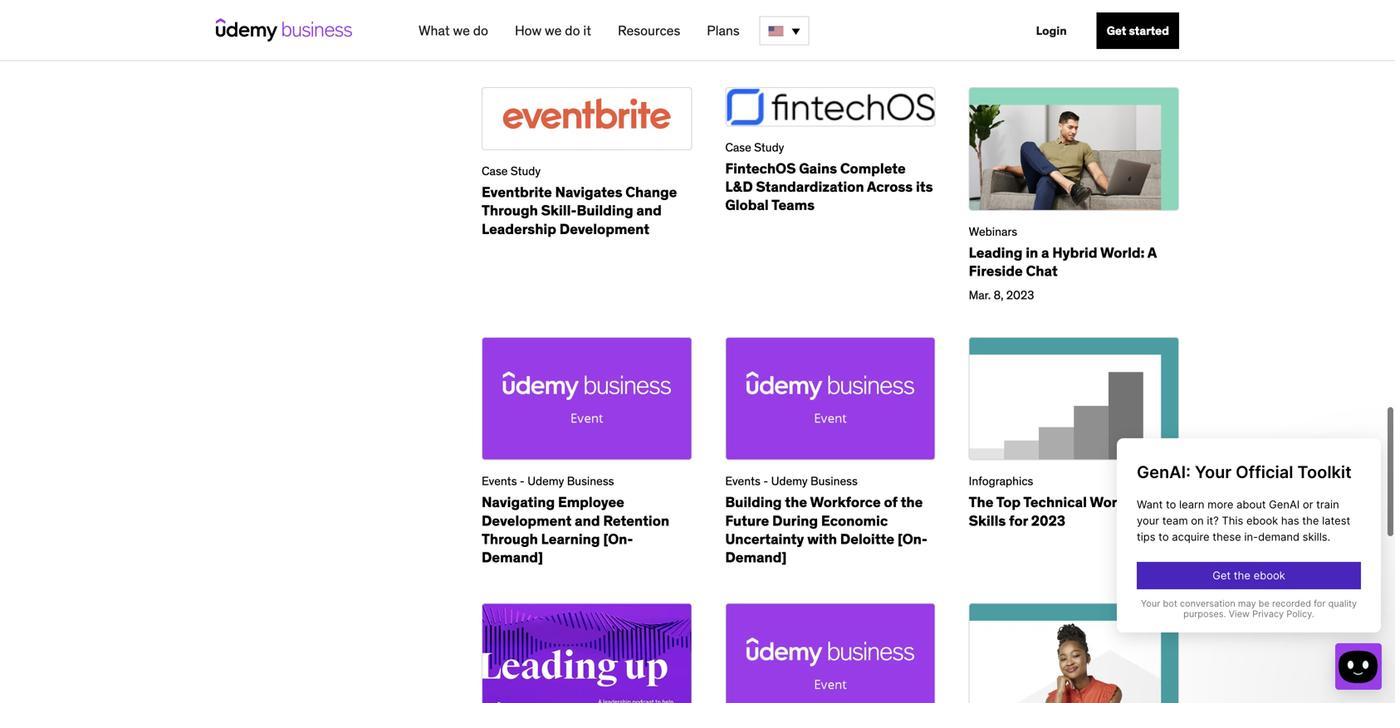 Task type: vqa. For each thing, say whether or not it's contained in the screenshot.
View for Tech Skills
no



Task type: describe. For each thing, give the bounding box(es) containing it.
mar.
[[969, 288, 991, 303]]

study for eventbrite
[[511, 164, 541, 179]]

- for building
[[763, 474, 768, 489]]

leadership inside reimagining leadership development for today's workforce
[[570, 0, 645, 13]]

l&d
[[725, 178, 753, 196]]

udemy for building
[[771, 474, 808, 489]]

economic
[[821, 512, 888, 530]]

udemy for navigating
[[528, 474, 564, 489]]

case for fintechos gains complete l&d standardization across its global teams
[[725, 140, 751, 155]]

infographics the top technical workplace skills for 2023
[[969, 474, 1162, 530]]

top
[[996, 494, 1021, 511]]

technical
[[1024, 494, 1087, 511]]

for inside infographics the top technical workplace skills for 2023
[[1009, 512, 1028, 530]]

standardization
[[756, 178, 864, 196]]

navigating employee development and retention through learning [on- demand] link
[[482, 494, 670, 566]]

chat
[[1026, 262, 1058, 280]]

get started link
[[1097, 12, 1179, 49]]

workforce inside events - udemy business building the workforce of the future during economic uncertainty with deloitte [on- demand]
[[810, 494, 881, 511]]

in
[[1026, 244, 1038, 261]]

today's
[[597, 14, 647, 32]]

development inside case study eventbrite navigates change through skill-building and leadership development
[[560, 220, 650, 238]]

building the workforce of the future during economic uncertainty with deloitte [on- demand] link
[[725, 494, 928, 566]]

webinars
[[969, 224, 1018, 239]]

we for how
[[545, 22, 562, 39]]

demand] inside events - udemy business building the workforce of the future during economic uncertainty with deloitte [on- demand]
[[725, 549, 787, 566]]

reimagining leadership development for today's workforce link
[[482, 0, 647, 50]]

eventbrite
[[482, 183, 552, 201]]

8,
[[994, 288, 1004, 303]]

retention
[[603, 512, 670, 530]]

navigates
[[555, 183, 622, 201]]

fireside
[[969, 262, 1023, 280]]

reimagining leadership development for today's workforce
[[482, 0, 647, 50]]

[on- inside events - udemy business building the workforce of the future during economic uncertainty with deloitte [on- demand]
[[898, 530, 928, 548]]

login button
[[1026, 12, 1077, 49]]

uncertainty
[[725, 530, 804, 548]]

events for building
[[725, 474, 761, 489]]

what we do button
[[412, 16, 495, 46]]

building inside events - udemy business building the workforce of the future during economic uncertainty with deloitte [on- demand]
[[725, 494, 782, 511]]

what we do
[[419, 22, 488, 39]]

and inside events - udemy business navigating employee development and retention through learning [on- demand]
[[575, 512, 600, 530]]

employee
[[558, 494, 624, 511]]

infographics
[[969, 474, 1034, 489]]

udemy business image
[[216, 18, 352, 42]]

leading
[[969, 244, 1023, 261]]

its
[[916, 178, 933, 196]]

how we do it
[[515, 22, 591, 39]]

skills
[[969, 512, 1006, 530]]

complete
[[840, 159, 906, 177]]

events - udemy business navigating employee development and retention through learning [on- demand]
[[482, 474, 670, 566]]

do for how we do it
[[565, 22, 580, 39]]

building inside case study eventbrite navigates change through skill-building and leadership development
[[577, 202, 633, 219]]

leadership inside case study eventbrite navigates change through skill-building and leadership development
[[482, 220, 556, 238]]

fintechos
[[725, 159, 796, 177]]

resources button
[[611, 16, 687, 46]]

resources
[[618, 22, 680, 39]]

the top technical workplace skills for 2023 link
[[969, 494, 1162, 530]]

teams
[[772, 196, 815, 214]]

business for workforce
[[811, 474, 858, 489]]

during
[[772, 512, 818, 530]]

menu navigation
[[405, 0, 1179, 61]]

what
[[419, 22, 450, 39]]

case study eventbrite navigates change through skill-building and leadership development
[[482, 164, 677, 238]]

case study fintechos gains complete l&d standardization across its global teams
[[725, 140, 933, 214]]

global
[[725, 196, 769, 214]]

business for development
[[567, 474, 614, 489]]

do for what we do
[[473, 22, 488, 39]]



Task type: locate. For each thing, give the bounding box(es) containing it.
0 vertical spatial for
[[575, 14, 594, 32]]

through
[[482, 202, 538, 219], [482, 530, 538, 548]]

for inside reimagining leadership development for today's workforce
[[575, 14, 594, 32]]

business up economic
[[811, 474, 858, 489]]

gains
[[799, 159, 837, 177]]

0 horizontal spatial building
[[577, 202, 633, 219]]

1 horizontal spatial building
[[725, 494, 782, 511]]

2023 right 8,
[[1007, 288, 1034, 303]]

leadership up today's
[[570, 0, 645, 13]]

-
[[520, 474, 525, 489], [763, 474, 768, 489]]

events for navigating
[[482, 474, 517, 489]]

1 vertical spatial through
[[482, 530, 538, 548]]

0 horizontal spatial study
[[511, 164, 541, 179]]

demand]
[[482, 549, 543, 566], [725, 549, 787, 566]]

development inside events - udemy business navigating employee development and retention through learning [on- demand]
[[482, 512, 572, 530]]

0 horizontal spatial events
[[482, 474, 517, 489]]

1 vertical spatial case
[[482, 164, 508, 179]]

and down employee
[[575, 512, 600, 530]]

we right what
[[453, 22, 470, 39]]

1 vertical spatial and
[[575, 512, 600, 530]]

0 vertical spatial workforce
[[482, 32, 552, 50]]

through inside events - udemy business navigating employee development and retention through learning [on- demand]
[[482, 530, 538, 548]]

and inside case study eventbrite navigates change through skill-building and leadership development
[[637, 202, 662, 219]]

building up future
[[725, 494, 782, 511]]

skill-
[[541, 202, 577, 219]]

demand] down "navigating"
[[482, 549, 543, 566]]

development down reimagining
[[482, 14, 572, 32]]

1 horizontal spatial case
[[725, 140, 751, 155]]

1 we from the left
[[453, 22, 470, 39]]

through down eventbrite
[[482, 202, 538, 219]]

study inside case study fintechos gains complete l&d standardization across its global teams
[[754, 140, 784, 155]]

building down navigates
[[577, 202, 633, 219]]

udemy up during
[[771, 474, 808, 489]]

1 horizontal spatial study
[[754, 140, 784, 155]]

2 do from the left
[[565, 22, 580, 39]]

study inside case study eventbrite navigates change through skill-building and leadership development
[[511, 164, 541, 179]]

hybrid
[[1053, 244, 1098, 261]]

business
[[567, 474, 614, 489], [811, 474, 858, 489]]

0 vertical spatial and
[[637, 202, 662, 219]]

- inside events - udemy business navigating employee development and retention through learning [on- demand]
[[520, 474, 525, 489]]

0 horizontal spatial udemy
[[528, 474, 564, 489]]

1 horizontal spatial do
[[565, 22, 580, 39]]

navigating
[[482, 494, 555, 511]]

workforce
[[482, 32, 552, 50], [810, 494, 881, 511]]

and
[[637, 202, 662, 219], [575, 512, 600, 530]]

case up fintechos
[[725, 140, 751, 155]]

2 we from the left
[[545, 22, 562, 39]]

the up during
[[785, 494, 807, 511]]

0 horizontal spatial [on-
[[603, 530, 633, 548]]

started
[[1129, 23, 1169, 38]]

business up employee
[[567, 474, 614, 489]]

do left it
[[565, 22, 580, 39]]

we for what
[[453, 22, 470, 39]]

2023 inside the webinars leading in a hybrid world: a fireside chat mar. 8, 2023
[[1007, 288, 1034, 303]]

events inside events - udemy business navigating employee development and retention through learning [on- demand]
[[482, 474, 517, 489]]

2023 down technical
[[1031, 512, 1066, 530]]

development down "navigating"
[[482, 512, 572, 530]]

study for fintechos
[[754, 140, 784, 155]]

1 horizontal spatial we
[[545, 22, 562, 39]]

workforce down reimagining
[[482, 32, 552, 50]]

1 vertical spatial for
[[1009, 512, 1028, 530]]

1 vertical spatial 2023
[[1031, 512, 1066, 530]]

demand] inside events - udemy business navigating employee development and retention through learning [on- demand]
[[482, 549, 543, 566]]

[on- down retention at left
[[603, 530, 633, 548]]

events up "navigating"
[[482, 474, 517, 489]]

the
[[785, 494, 807, 511], [901, 494, 923, 511]]

1 horizontal spatial and
[[637, 202, 662, 219]]

2 - from the left
[[763, 474, 768, 489]]

a
[[1148, 244, 1157, 261]]

eventbrite navigates change through skill-building and leadership development link
[[482, 183, 677, 238]]

through down "navigating"
[[482, 530, 538, 548]]

0 vertical spatial development
[[482, 14, 572, 32]]

we
[[453, 22, 470, 39], [545, 22, 562, 39]]

1 through from the top
[[482, 202, 538, 219]]

we inside "how we do it" "popup button"
[[545, 22, 562, 39]]

0 horizontal spatial and
[[575, 512, 600, 530]]

case for eventbrite navigates change through skill-building and leadership development
[[482, 164, 508, 179]]

we right 'how'
[[545, 22, 562, 39]]

change
[[626, 183, 677, 201]]

1 [on- from the left
[[603, 530, 633, 548]]

- for navigating
[[520, 474, 525, 489]]

case inside case study fintechos gains complete l&d standardization across its global teams
[[725, 140, 751, 155]]

workforce inside reimagining leadership development for today's workforce
[[482, 32, 552, 50]]

do
[[473, 22, 488, 39], [565, 22, 580, 39]]

development down navigates
[[560, 220, 650, 238]]

[on-
[[603, 530, 633, 548], [898, 530, 928, 548]]

study
[[754, 140, 784, 155], [511, 164, 541, 179]]

workforce up economic
[[810, 494, 881, 511]]

study up fintechos
[[754, 140, 784, 155]]

fintechos gains complete l&d standardization across its global teams link
[[725, 159, 933, 214]]

get started
[[1107, 23, 1169, 38]]

leading in a hybrid world: a fireside chat link
[[969, 244, 1157, 280]]

0 vertical spatial building
[[577, 202, 633, 219]]

plans
[[707, 22, 740, 39]]

case
[[725, 140, 751, 155], [482, 164, 508, 179]]

plans button
[[700, 16, 746, 46]]

do inside dropdown button
[[473, 22, 488, 39]]

[on- inside events - udemy business navigating employee development and retention through learning [on- demand]
[[603, 530, 633, 548]]

learning
[[541, 530, 600, 548]]

get
[[1107, 23, 1127, 38]]

0 vertical spatial through
[[482, 202, 538, 219]]

0 horizontal spatial -
[[520, 474, 525, 489]]

1 udemy from the left
[[528, 474, 564, 489]]

a
[[1042, 244, 1049, 261]]

how
[[515, 22, 542, 39]]

and down the change
[[637, 202, 662, 219]]

leadership
[[570, 0, 645, 13], [482, 220, 556, 238]]

0 vertical spatial 2023
[[1007, 288, 1034, 303]]

events - udemy business building the workforce of the future during economic uncertainty with deloitte [on- demand]
[[725, 474, 928, 566]]

business inside events - udemy business navigating employee development and retention through learning [on- demand]
[[567, 474, 614, 489]]

webinars leading in a hybrid world: a fireside chat mar. 8, 2023
[[969, 224, 1157, 303]]

2 the from the left
[[901, 494, 923, 511]]

2 udemy from the left
[[771, 474, 808, 489]]

login
[[1036, 23, 1067, 38]]

1 horizontal spatial -
[[763, 474, 768, 489]]

1 - from the left
[[520, 474, 525, 489]]

across
[[867, 178, 913, 196]]

development inside reimagining leadership development for today's workforce
[[482, 14, 572, 32]]

1 vertical spatial leadership
[[482, 220, 556, 238]]

leadership down eventbrite
[[482, 220, 556, 238]]

1 horizontal spatial [on-
[[898, 530, 928, 548]]

for
[[575, 14, 594, 32], [1009, 512, 1028, 530]]

2 through from the top
[[482, 530, 538, 548]]

case up eventbrite
[[482, 164, 508, 179]]

0 horizontal spatial the
[[785, 494, 807, 511]]

udemy
[[528, 474, 564, 489], [771, 474, 808, 489]]

1 horizontal spatial demand]
[[725, 549, 787, 566]]

0 horizontal spatial for
[[575, 14, 594, 32]]

how we do it button
[[508, 16, 598, 46]]

case inside case study eventbrite navigates change through skill-building and leadership development
[[482, 164, 508, 179]]

2 business from the left
[[811, 474, 858, 489]]

2 demand] from the left
[[725, 549, 787, 566]]

study up eventbrite
[[511, 164, 541, 179]]

1 do from the left
[[473, 22, 488, 39]]

udemy inside events - udemy business navigating employee development and retention through learning [on- demand]
[[528, 474, 564, 489]]

- inside events - udemy business building the workforce of the future during economic uncertainty with deloitte [on- demand]
[[763, 474, 768, 489]]

1 horizontal spatial events
[[725, 474, 761, 489]]

- up future
[[763, 474, 768, 489]]

the
[[969, 494, 994, 511]]

0 horizontal spatial do
[[473, 22, 488, 39]]

2023 inside infographics the top technical workplace skills for 2023
[[1031, 512, 1066, 530]]

reimagining
[[482, 0, 567, 13]]

0 horizontal spatial workforce
[[482, 32, 552, 50]]

- up "navigating"
[[520, 474, 525, 489]]

1 demand] from the left
[[482, 549, 543, 566]]

2 [on- from the left
[[898, 530, 928, 548]]

1 vertical spatial workforce
[[810, 494, 881, 511]]

1 business from the left
[[567, 474, 614, 489]]

do right what
[[473, 22, 488, 39]]

the right of
[[901, 494, 923, 511]]

workplace
[[1090, 494, 1162, 511]]

with
[[807, 530, 837, 548]]

1 horizontal spatial business
[[811, 474, 858, 489]]

1 horizontal spatial workforce
[[810, 494, 881, 511]]

0 horizontal spatial we
[[453, 22, 470, 39]]

demand] down "uncertainty"
[[725, 549, 787, 566]]

1 vertical spatial study
[[511, 164, 541, 179]]

0 vertical spatial study
[[754, 140, 784, 155]]

1 horizontal spatial leadership
[[570, 0, 645, 13]]

1 the from the left
[[785, 494, 807, 511]]

business inside events - udemy business building the workforce of the future during economic uncertainty with deloitte [on- demand]
[[811, 474, 858, 489]]

2 vertical spatial development
[[482, 512, 572, 530]]

2023
[[1007, 288, 1034, 303], [1031, 512, 1066, 530]]

1 horizontal spatial the
[[901, 494, 923, 511]]

1 horizontal spatial udemy
[[771, 474, 808, 489]]

it
[[583, 22, 591, 39]]

events
[[482, 474, 517, 489], [725, 474, 761, 489]]

0 vertical spatial leadership
[[570, 0, 645, 13]]

udemy inside events - udemy business building the workforce of the future during economic uncertainty with deloitte [on- demand]
[[771, 474, 808, 489]]

do inside "popup button"
[[565, 22, 580, 39]]

through inside case study eventbrite navigates change through skill-building and leadership development
[[482, 202, 538, 219]]

0 horizontal spatial demand]
[[482, 549, 543, 566]]

0 horizontal spatial business
[[567, 474, 614, 489]]

of
[[884, 494, 898, 511]]

1 vertical spatial development
[[560, 220, 650, 238]]

future
[[725, 512, 769, 530]]

events up future
[[725, 474, 761, 489]]

0 horizontal spatial leadership
[[482, 220, 556, 238]]

1 horizontal spatial for
[[1009, 512, 1028, 530]]

[on- right the deloitte
[[898, 530, 928, 548]]

1 vertical spatial building
[[725, 494, 782, 511]]

world:
[[1101, 244, 1145, 261]]

udemy up "navigating"
[[528, 474, 564, 489]]

1 events from the left
[[482, 474, 517, 489]]

2 events from the left
[[725, 474, 761, 489]]

0 vertical spatial case
[[725, 140, 751, 155]]

we inside what we do dropdown button
[[453, 22, 470, 39]]

events inside events - udemy business building the workforce of the future during economic uncertainty with deloitte [on- demand]
[[725, 474, 761, 489]]

0 horizontal spatial case
[[482, 164, 508, 179]]

development
[[482, 14, 572, 32], [560, 220, 650, 238], [482, 512, 572, 530]]

deloitte
[[840, 530, 895, 548]]

building
[[577, 202, 633, 219], [725, 494, 782, 511]]



